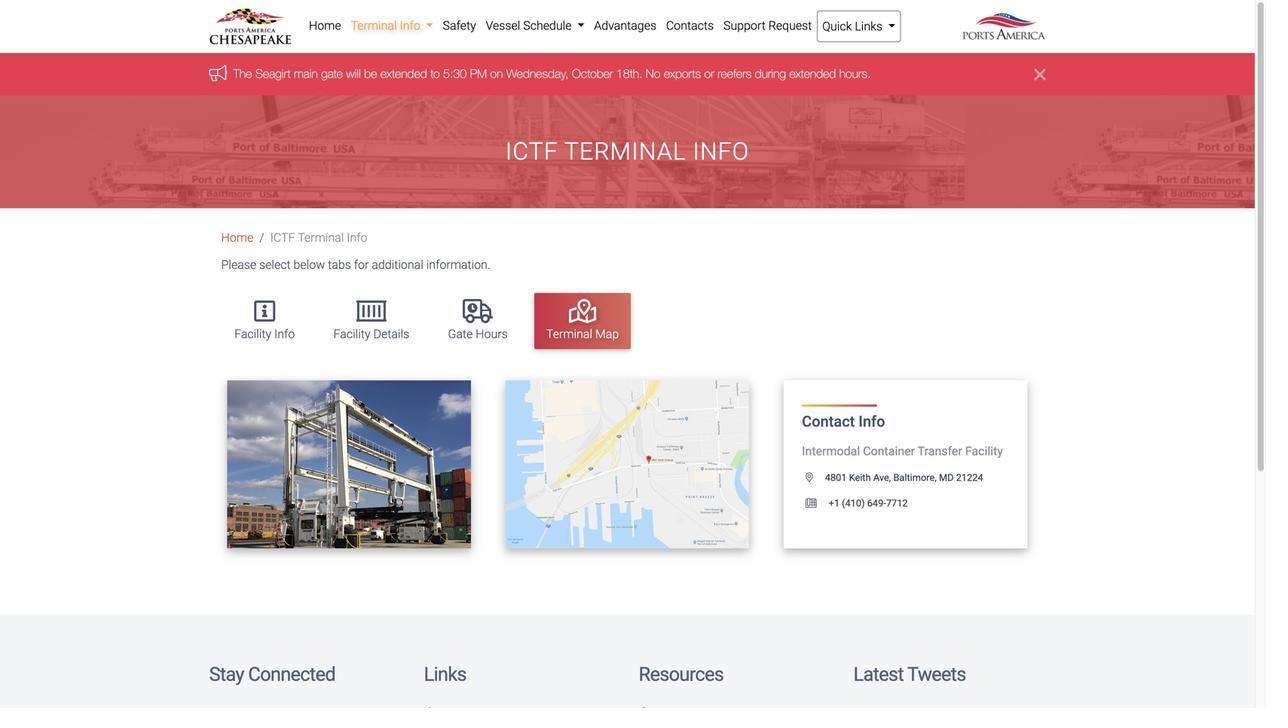 Task type: vqa. For each thing, say whether or not it's contained in the screenshot.
bottom a
no



Task type: locate. For each thing, give the bounding box(es) containing it.
ictf
[[506, 137, 558, 166], [270, 231, 295, 245]]

info inside tab list
[[274, 327, 295, 341]]

wednesday,
[[506, 66, 569, 81]]

0 vertical spatial ictf terminal info
[[506, 137, 749, 166]]

advantages
[[594, 18, 656, 33]]

click
[[305, 459, 332, 470]]

below
[[294, 258, 325, 272]]

terminal info link
[[346, 11, 438, 41]]

zoom
[[349, 459, 377, 470]]

1 vertical spatial home
[[221, 231, 253, 245]]

facility details
[[334, 327, 409, 341]]

be
[[364, 66, 377, 81]]

on
[[490, 66, 503, 81]]

home up gate
[[309, 18, 341, 33]]

safety link
[[438, 11, 481, 41]]

4801 keith ave, baltimore, md 21224
[[825, 472, 983, 484]]

0 horizontal spatial extended
[[380, 66, 427, 81]]

1 horizontal spatial links
[[855, 19, 883, 34]]

extended right be
[[380, 66, 427, 81]]

facility down "please"
[[234, 327, 271, 341]]

ave,
[[873, 472, 891, 484]]

get directions link
[[556, 447, 699, 482]]

extended right during
[[789, 66, 836, 81]]

quick links link
[[817, 11, 901, 42]]

1 horizontal spatial facility
[[334, 327, 370, 341]]

4801 keith ave, baltimore, md 21224 link
[[802, 472, 983, 484]]

exports
[[664, 66, 701, 81]]

(410)
[[842, 498, 865, 509]]

1 horizontal spatial home link
[[304, 11, 346, 41]]

0 horizontal spatial to
[[334, 459, 347, 470]]

1 horizontal spatial extended
[[789, 66, 836, 81]]

please
[[221, 258, 256, 272]]

quick links
[[822, 19, 886, 34]]

home link
[[304, 11, 346, 41], [221, 231, 253, 245]]

home up "please"
[[221, 231, 253, 245]]

latest
[[854, 663, 904, 686]]

search plus image
[[379, 459, 393, 470]]

18th.
[[616, 66, 642, 81]]

close image
[[1034, 65, 1046, 83]]

1 vertical spatial ictf
[[270, 231, 295, 245]]

0 vertical spatial links
[[855, 19, 883, 34]]

the seagirt main gate will be extended to 5:30 pm on wednesday, october 18th.  no exports or reefers during extended hours. link
[[233, 66, 871, 81]]

facility details link
[[321, 293, 421, 349]]

1 vertical spatial to
[[334, 459, 347, 470]]

safety
[[443, 18, 476, 33]]

1 vertical spatial home link
[[221, 231, 253, 245]]

facility info link
[[222, 293, 307, 349]]

stay connected
[[209, 663, 335, 686]]

tweets
[[907, 663, 966, 686]]

1 horizontal spatial ictf
[[506, 137, 558, 166]]

terminal
[[351, 18, 397, 33], [564, 137, 686, 166], [298, 231, 344, 245], [546, 327, 592, 341]]

facility
[[234, 327, 271, 341], [334, 327, 370, 341], [965, 444, 1003, 459]]

facility for facility info
[[234, 327, 271, 341]]

pm
[[470, 66, 487, 81]]

gate
[[448, 327, 473, 341]]

tab list containing facility info
[[215, 286, 1046, 357]]

info
[[400, 18, 420, 33], [693, 137, 749, 166], [347, 231, 367, 245], [274, 327, 295, 341], [859, 413, 885, 431]]

info for contact info
[[859, 413, 885, 431]]

home link up "please"
[[221, 231, 253, 245]]

extended
[[380, 66, 427, 81], [789, 66, 836, 81]]

map
[[595, 327, 619, 341]]

to
[[430, 66, 440, 81], [334, 459, 347, 470]]

0 vertical spatial to
[[430, 66, 440, 81]]

reefers
[[718, 66, 752, 81]]

main
[[294, 66, 318, 81]]

advantages link
[[589, 11, 661, 41]]

vessel
[[486, 18, 520, 33]]

+1 (410) 649-7712
[[829, 498, 908, 509]]

1 horizontal spatial ictf terminal info
[[506, 137, 749, 166]]

0 horizontal spatial ictf
[[270, 231, 295, 245]]

1 horizontal spatial to
[[430, 66, 440, 81]]

info for terminal info
[[400, 18, 420, 33]]

0 horizontal spatial facility
[[234, 327, 271, 341]]

home link up gate
[[304, 11, 346, 41]]

resources
[[639, 663, 724, 686]]

the seagirt main gate will be extended to 5:30 pm on wednesday, october 18th.  no exports or reefers during extended hours. alert
[[0, 53, 1255, 95]]

7712
[[886, 498, 908, 509]]

request
[[769, 18, 812, 33]]

to right click
[[334, 459, 347, 470]]

5:30
[[443, 66, 467, 81]]

connected
[[248, 663, 335, 686]]

to inside 'button'
[[334, 459, 347, 470]]

1 vertical spatial links
[[424, 663, 466, 686]]

during
[[755, 66, 786, 81]]

to inside 'alert'
[[430, 66, 440, 81]]

2 horizontal spatial facility
[[965, 444, 1003, 459]]

facility left details
[[334, 327, 370, 341]]

click to zoom
[[305, 459, 379, 470]]

ictf terminal info
[[506, 137, 749, 166], [270, 231, 367, 245]]

facility for facility details
[[334, 327, 370, 341]]

to left "5:30"
[[430, 66, 440, 81]]

0 horizontal spatial home
[[221, 231, 253, 245]]

facility up 21224
[[965, 444, 1003, 459]]

0 horizontal spatial ictf terminal info
[[270, 231, 367, 245]]

gate hours link
[[436, 293, 520, 349]]

baltimore,
[[893, 472, 937, 484]]

home
[[309, 18, 341, 33], [221, 231, 253, 245]]

or
[[704, 66, 714, 81]]

links
[[855, 19, 883, 34], [424, 663, 466, 686]]

map marker alt image
[[806, 473, 825, 483]]

1 extended from the left
[[380, 66, 427, 81]]

support request
[[723, 18, 812, 33]]

tab list
[[215, 286, 1046, 357]]

0 vertical spatial home link
[[304, 11, 346, 41]]

vessel schedule
[[486, 18, 575, 33]]

1 horizontal spatial home
[[309, 18, 341, 33]]



Task type: describe. For each thing, give the bounding box(es) containing it.
+1 (410) 649-7712 link
[[802, 498, 908, 509]]

click to zoom button
[[279, 447, 419, 482]]

gate hours
[[448, 327, 508, 341]]

october
[[572, 66, 613, 81]]

get
[[582, 459, 600, 470]]

contact
[[802, 413, 855, 431]]

select
[[259, 258, 291, 272]]

support
[[723, 18, 766, 33]]

0 vertical spatial home
[[309, 18, 341, 33]]

links inside 'link'
[[855, 19, 883, 34]]

details
[[373, 327, 409, 341]]

1 vertical spatial ictf terminal info
[[270, 231, 367, 245]]

directions image
[[659, 459, 673, 470]]

md
[[939, 472, 954, 484]]

will
[[346, 66, 361, 81]]

hours
[[476, 327, 508, 341]]

intermodal container transfer facility
[[802, 444, 1003, 459]]

0 horizontal spatial home link
[[221, 231, 253, 245]]

vessel schedule link
[[481, 11, 589, 41]]

phone office image
[[806, 499, 829, 508]]

bullhorn image
[[209, 65, 233, 81]]

quick
[[822, 19, 852, 34]]

0 horizontal spatial links
[[424, 663, 466, 686]]

terminal map
[[546, 327, 619, 341]]

facility info
[[234, 327, 295, 341]]

terminal info
[[351, 18, 423, 33]]

please select below tabs for additional information.
[[221, 258, 490, 272]]

intermodal
[[802, 444, 860, 459]]

directions
[[602, 459, 657, 470]]

contacts link
[[661, 11, 719, 41]]

hours.
[[839, 66, 871, 81]]

contacts
[[666, 18, 714, 33]]

transfer
[[918, 444, 962, 459]]

container
[[863, 444, 915, 459]]

latest tweets
[[854, 663, 966, 686]]

information.
[[426, 258, 490, 272]]

contact info
[[802, 413, 885, 431]]

0 vertical spatial ictf
[[506, 137, 558, 166]]

schedule
[[523, 18, 572, 33]]

4801
[[825, 472, 847, 484]]

get directions
[[582, 459, 659, 470]]

gate
[[321, 66, 343, 81]]

tabs
[[328, 258, 351, 272]]

stay
[[209, 663, 244, 686]]

the seagirt main gate will be extended to 5:30 pm on wednesday, october 18th.  no exports or reefers during extended hours.
[[233, 66, 871, 81]]

no
[[646, 66, 660, 81]]

support request link
[[719, 11, 817, 41]]

seagirt
[[255, 66, 291, 81]]

keith
[[849, 472, 871, 484]]

additional
[[372, 258, 423, 272]]

2 extended from the left
[[789, 66, 836, 81]]

21224
[[956, 472, 983, 484]]

terminal map link
[[534, 293, 631, 349]]

+1
[[829, 498, 840, 509]]

info for facility info
[[274, 327, 295, 341]]

the
[[233, 66, 252, 81]]

for
[[354, 258, 369, 272]]

649-
[[867, 498, 886, 509]]



